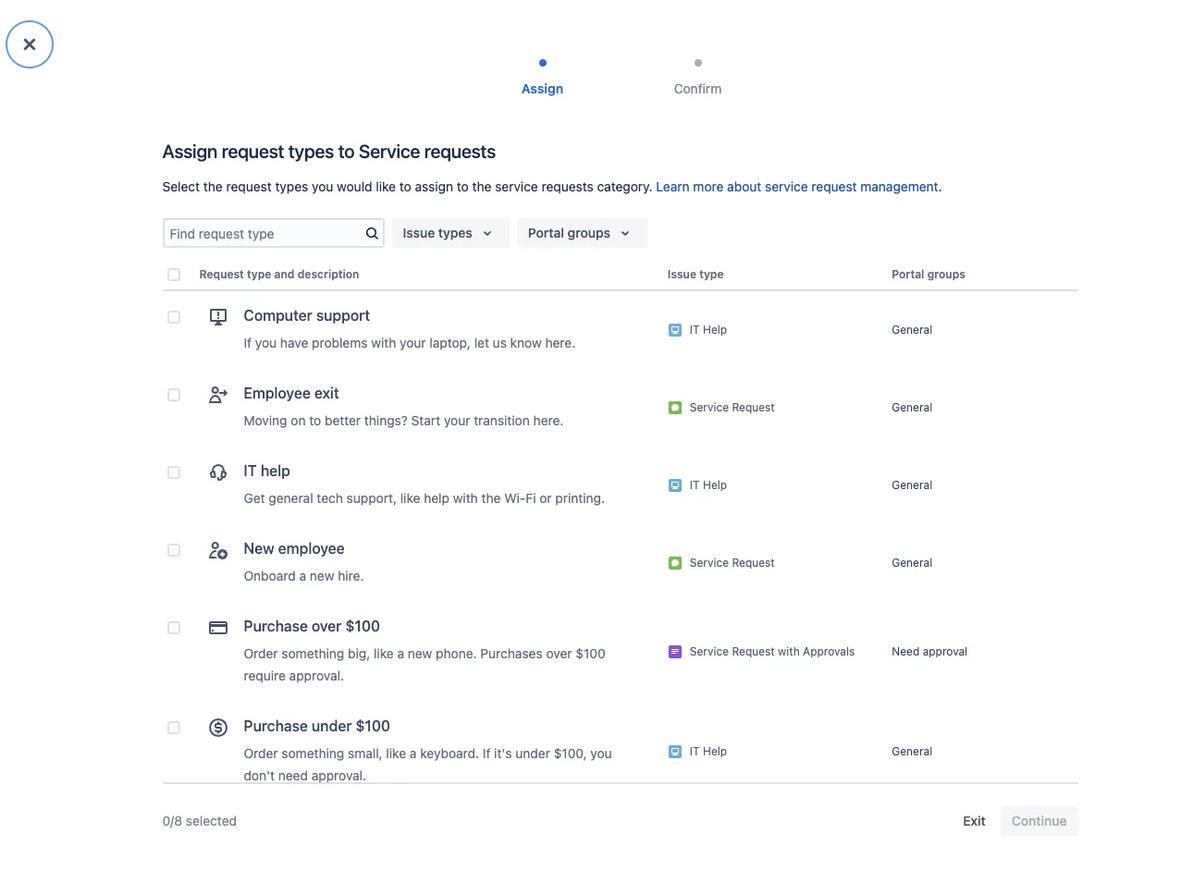 Task type: locate. For each thing, give the bounding box(es) containing it.
service requests are user requests for information, access to a service, or for something new. common request types might include: i need a new laptop, i need to reset my password, or how do i access my account?
[[487, 408, 904, 480]]

with
[[371, 335, 396, 351], [453, 490, 478, 506], [778, 645, 800, 659]]

2 vertical spatial help
[[703, 745, 727, 758]]

1 vertical spatial with
[[453, 490, 478, 506]]

2 general from the top
[[892, 400, 933, 414]]

new left hire.
[[310, 568, 334, 584]]

or right fi
[[540, 490, 552, 506]]

or left how
[[779, 445, 791, 461]]

under inside customize the types of service requests your project will use. these will appear in your project navigation under ' make these request types available in your customer portal by editing your portal groups .
[[892, 149, 926, 165]]

over
[[312, 618, 342, 635], [546, 646, 572, 661]]

for up "common"
[[698, 408, 714, 424]]

purchase up require
[[244, 618, 308, 635]]

1 horizontal spatial groups
[[745, 167, 786, 183]]

banner
[[0, 0, 1181, 52]]

wi-
[[504, 490, 526, 506]]

Search field
[[830, 11, 1015, 40]]

types inside button
[[438, 225, 472, 240]]

0 horizontal spatial access
[[793, 408, 835, 424]]

0 vertical spatial assign
[[521, 80, 563, 96]]

1 horizontal spatial in
[[737, 149, 748, 165]]

1 horizontal spatial assign
[[521, 80, 563, 96]]

over inside purchase over $100 link
[[312, 618, 342, 635]]

i down are
[[604, 445, 607, 461]]

in right available
[[472, 167, 483, 183]]

1 horizontal spatial under
[[516, 746, 550, 761]]

under up small,
[[312, 718, 352, 734]]

0 vertical spatial help
[[261, 462, 290, 479]]

assign request types to service requests dialog
[[0, 0, 1181, 895]]

1 horizontal spatial project
[[533, 149, 575, 165]]

help
[[703, 323, 727, 337], [703, 478, 727, 492], [703, 745, 727, 758]]

types down of
[[380, 167, 413, 183]]

service request with approvals
[[690, 645, 855, 659]]

0 vertical spatial portal
[[528, 225, 564, 240]]

a inside order something small, like a keyboard. if it's under $100, you don't need approval.
[[410, 746, 417, 761]]

types down assign
[[438, 225, 472, 240]]

under left '
[[892, 149, 926, 165]]

general for computer support
[[892, 323, 933, 337]]

issue inside button
[[403, 225, 435, 240]]

make
[[259, 167, 291, 183]]

or
[[537, 427, 550, 443], [779, 445, 791, 461], [540, 490, 552, 506]]

0 horizontal spatial portal
[[576, 167, 611, 183]]

order for purchase under $100
[[244, 746, 278, 761]]

assign for assign
[[521, 80, 563, 96]]

1 order from the top
[[244, 646, 278, 661]]

if inside order something small, like a keyboard. if it's under $100, you don't need approval.
[[483, 746, 491, 761]]

0 vertical spatial about
[[727, 179, 762, 194]]

2 it help from the top
[[690, 478, 727, 492]]

0 horizontal spatial laptop,
[[430, 335, 471, 351]]

these
[[629, 149, 666, 165]]

request for employee exit
[[732, 400, 775, 414]]

0 horizontal spatial learn
[[566, 464, 600, 480]]

a up account?
[[520, 445, 527, 461]]

2 order from the top
[[244, 746, 278, 761]]

0 horizontal spatial you
[[255, 335, 277, 351]]

0 vertical spatial new
[[531, 445, 555, 461]]

more down appear
[[693, 179, 724, 194]]

request up make
[[222, 141, 284, 162]]

more up printing.
[[603, 464, 634, 480]]

4 general from the top
[[892, 556, 933, 570]]

1 vertical spatial purchase
[[244, 718, 308, 734]]

settings right the project
[[522, 77, 569, 92]]

request down navigation
[[812, 179, 857, 194]]

help
[[261, 462, 290, 479], [424, 490, 449, 506]]

0 horizontal spatial settings
[[142, 214, 190, 230]]

request
[[222, 141, 284, 162], [331, 167, 377, 183], [226, 179, 272, 194], [812, 179, 857, 194], [728, 427, 773, 443], [675, 464, 721, 480]]

account?
[[508, 464, 563, 480]]

it
[[690, 323, 700, 337], [244, 462, 257, 479], [690, 478, 700, 492], [690, 745, 700, 758]]

under
[[892, 149, 926, 165], [312, 718, 352, 734], [516, 746, 550, 761]]

something inside the order something big, like a new phone. purchases over $100 require approval.
[[282, 646, 344, 661]]

select
[[162, 179, 200, 194]]

1 horizontal spatial more
[[693, 179, 724, 194]]

request for purchase over $100
[[732, 645, 775, 659]]

about inside assign request types to service requests dialog
[[727, 179, 762, 194]]

in
[[737, 149, 748, 165], [472, 167, 483, 183]]

0 horizontal spatial for
[[553, 427, 570, 443]]

know
[[510, 335, 542, 351]]

purchase down require
[[244, 718, 308, 734]]

1 type from the left
[[247, 267, 271, 281]]

types up how
[[777, 427, 810, 443]]

assign up select
[[162, 141, 218, 162]]

0 vertical spatial more
[[693, 179, 724, 194]]

help for computer support
[[703, 323, 727, 337]]

purchase
[[244, 618, 308, 635], [244, 718, 308, 734]]

3 help from the top
[[703, 745, 727, 758]]

service for employee exit
[[690, 400, 729, 414]]

request left approvals
[[732, 645, 775, 659]]

purchase over $100 link
[[207, 617, 380, 639]]

if you have problems with your laptop, let us know here.
[[244, 335, 576, 351]]

learn inside assign request types to service requests dialog
[[656, 179, 690, 194]]

project
[[476, 77, 518, 92]]

like
[[376, 179, 396, 194], [400, 490, 420, 506], [374, 646, 394, 661], [386, 746, 406, 761]]

category.
[[597, 179, 653, 194]]

1 vertical spatial laptop,
[[559, 445, 600, 461]]

1 horizontal spatial i
[[841, 445, 845, 461]]

laptop,
[[430, 335, 471, 351], [559, 445, 600, 461]]

portal groups inside button
[[528, 225, 610, 240]]

0 vertical spatial my
[[693, 445, 711, 461]]

to right assign
[[457, 179, 469, 194]]

help for it help
[[703, 478, 727, 492]]

1 help from the top
[[703, 323, 727, 337]]

it help for it help
[[690, 478, 727, 492]]

1 vertical spatial you
[[255, 335, 277, 351]]

0 vertical spatial with
[[371, 335, 396, 351]]

0 vertical spatial settings
[[522, 77, 569, 92]]

my up 'wi-'
[[487, 464, 505, 480]]

it for purchase under $100
[[690, 745, 700, 758]]

0 vertical spatial access
[[793, 408, 835, 424]]

it help link
[[207, 462, 290, 484]]

for
[[698, 408, 714, 424], [553, 427, 570, 443]]

0 horizontal spatial new
[[310, 568, 334, 584]]

to right back
[[81, 214, 93, 230]]

1 vertical spatial more
[[603, 464, 634, 480]]

1 horizontal spatial portal
[[892, 267, 924, 281]]

us
[[493, 335, 507, 351]]

1 general from the top
[[892, 323, 933, 337]]

for up account?
[[553, 427, 570, 443]]

with left 'wi-'
[[453, 490, 478, 506]]

2 service request from the top
[[690, 556, 775, 570]]

assign right the project
[[521, 80, 563, 96]]

like right support,
[[400, 490, 420, 506]]

laptop, down are
[[559, 445, 600, 461]]

0 vertical spatial groups
[[745, 167, 786, 183]]

use.
[[601, 149, 626, 165]]

type for request
[[247, 267, 271, 281]]

order inside the order something big, like a new phone. purchases over $100 require approval.
[[244, 646, 278, 661]]

if down computer
[[244, 335, 252, 351]]

0 horizontal spatial portal groups
[[528, 225, 610, 240]]

2 horizontal spatial you
[[590, 746, 612, 761]]

with right problems
[[371, 335, 396, 351]]

service inside 'service requests are user requests for information, access to a service, or for something new. common request types might include: i need a new laptop, i need to reset my password, or how do i access my account?'
[[487, 408, 532, 424]]

0 horizontal spatial under
[[312, 718, 352, 734]]

$100 right 'purchases'
[[576, 646, 606, 661]]

portal down management
[[892, 267, 924, 281]]

0 horizontal spatial portal
[[528, 225, 564, 240]]

groups
[[745, 167, 786, 183], [568, 225, 610, 240], [927, 267, 966, 281]]

order inside order something small, like a keyboard. if it's under $100, you don't need approval.
[[244, 746, 278, 761]]

portal
[[528, 225, 564, 240], [892, 267, 924, 281]]

order up the don't
[[244, 746, 278, 761]]

1 vertical spatial about
[[637, 464, 672, 480]]

request inside 'service requests are user requests for information, access to a service, or for something new. common request types might include: i need a new laptop, i need to reset my password, or how do i access my account?'
[[728, 427, 773, 443]]

5 general from the top
[[892, 745, 933, 758]]

order up require
[[244, 646, 278, 661]]

or right service,
[[537, 427, 550, 443]]

settings inside back to project settings link
[[142, 214, 190, 230]]

a
[[854, 408, 861, 424], [520, 445, 527, 461], [299, 568, 306, 584], [397, 646, 404, 661], [410, 746, 417, 761]]

would
[[337, 179, 372, 194]]

1 vertical spatial order
[[244, 746, 278, 761]]

2 vertical spatial $100
[[356, 718, 390, 734]]

need right the don't
[[278, 768, 308, 783]]

1 horizontal spatial issue
[[668, 267, 696, 281]]

new up account?
[[531, 445, 555, 461]]

0 horizontal spatial issue
[[403, 225, 435, 240]]

1 horizontal spatial need
[[487, 445, 517, 461]]

jira image
[[48, 14, 70, 37], [48, 14, 70, 37]]

here.
[[545, 335, 576, 351], [533, 413, 564, 428]]

to
[[338, 141, 355, 162], [399, 179, 411, 194], [457, 179, 469, 194], [81, 214, 93, 230], [838, 408, 850, 424], [309, 413, 321, 428], [644, 445, 656, 461]]

computer support
[[244, 307, 370, 324]]

service for new employee
[[690, 556, 729, 570]]

portal down appear
[[706, 167, 741, 183]]

1 vertical spatial in
[[472, 167, 483, 183]]

0 vertical spatial issue
[[403, 225, 435, 240]]

back to project settings
[[48, 214, 190, 230]]

2 horizontal spatial groups
[[927, 267, 966, 281]]

2 help from the top
[[703, 478, 727, 492]]

1 it help from the top
[[690, 323, 727, 337]]

purchase for purchase over $100
[[244, 618, 308, 635]]

request down assign request types to service requests
[[331, 167, 377, 183]]

to up would
[[338, 141, 355, 162]]

1 vertical spatial my
[[487, 464, 505, 480]]

0 horizontal spatial need
[[278, 768, 308, 783]]

project right back
[[96, 214, 138, 230]]

your left let
[[400, 335, 426, 351]]

selected
[[186, 813, 237, 829]]

type for issue
[[699, 267, 724, 281]]

employee
[[278, 540, 345, 557]]

under inside purchase under $100 link
[[312, 718, 352, 734]]

0 vertical spatial purchase
[[244, 618, 308, 635]]

help right support,
[[424, 490, 449, 506]]

1 horizontal spatial laptop,
[[559, 445, 600, 461]]

you left the have
[[255, 335, 277, 351]]

will left use.
[[578, 149, 597, 165]]

1 vertical spatial if
[[483, 746, 491, 761]]

general for new employee
[[892, 556, 933, 570]]

2 horizontal spatial under
[[892, 149, 926, 165]]

0 horizontal spatial project
[[96, 214, 138, 230]]

need approval
[[892, 645, 968, 659]]

2 portal from the left
[[706, 167, 741, 183]]

need
[[892, 645, 920, 659]]

employee exit
[[244, 385, 339, 401]]

1 horizontal spatial portal
[[706, 167, 741, 183]]

about down appear
[[727, 179, 762, 194]]

over down onboard a new hire.
[[312, 618, 342, 635]]

general
[[892, 323, 933, 337], [892, 400, 933, 414], [892, 478, 933, 492], [892, 556, 933, 570], [892, 745, 933, 758]]

3 it help from the top
[[690, 745, 727, 758]]

approval. down small,
[[311, 768, 366, 783]]

1 horizontal spatial you
[[312, 179, 333, 194]]

$100 for purchase under $100
[[356, 718, 390, 734]]

new inside the order something big, like a new phone. purchases over $100 require approval.
[[408, 646, 432, 661]]

2 purchase from the top
[[244, 718, 308, 734]]

tech
[[317, 490, 343, 506]]

0 vertical spatial something
[[573, 427, 636, 443]]

to down the new.
[[644, 445, 656, 461]]

0 vertical spatial $100
[[345, 618, 380, 635]]

0 horizontal spatial over
[[312, 618, 342, 635]]

2 horizontal spatial new
[[531, 445, 555, 461]]

the right available
[[472, 179, 492, 194]]

you left would
[[312, 179, 333, 194]]

new
[[244, 540, 274, 557]]

phone.
[[436, 646, 477, 661]]

like right big,
[[374, 646, 394, 661]]

1 service request from the top
[[690, 400, 775, 414]]

service
[[359, 141, 420, 162], [690, 400, 729, 414], [487, 408, 532, 424], [690, 556, 729, 570], [690, 645, 729, 659]]

here. right transition
[[533, 413, 564, 428]]

information,
[[718, 408, 790, 424]]

new employee
[[244, 540, 345, 557]]

1 vertical spatial under
[[312, 718, 352, 734]]

3 general from the top
[[892, 478, 933, 492]]

about
[[727, 179, 762, 194], [637, 464, 672, 480]]

2 type from the left
[[699, 267, 724, 281]]

new inside 'service requests are user requests for information, access to a service, or for something new. common request types might include: i need a new laptop, i need to reset my password, or how do i access my account?'
[[531, 445, 555, 461]]

assign
[[521, 80, 563, 96], [162, 141, 218, 162]]

request inside customize the types of service requests your project will use. these will appear in your project navigation under ' make these request types available in your customer portal by editing your portal groups .
[[331, 167, 377, 183]]

0 vertical spatial portal groups
[[528, 225, 610, 240]]

1 vertical spatial something
[[282, 646, 344, 661]]

1 horizontal spatial new
[[408, 646, 432, 661]]

laptop, left let
[[430, 335, 471, 351]]

over inside the order something big, like a new phone. purchases over $100 require approval.
[[546, 646, 572, 661]]

to up the might
[[838, 408, 850, 424]]

your
[[503, 149, 529, 165], [751, 149, 778, 165], [486, 167, 512, 183], [676, 167, 703, 183], [400, 335, 426, 351], [444, 413, 470, 428]]

request down information,
[[728, 427, 773, 443]]

purchase over $100
[[244, 618, 380, 635]]

something down purchase under $100
[[282, 746, 344, 761]]

service request for employee
[[690, 556, 775, 570]]

service request
[[690, 400, 775, 414], [690, 556, 775, 570]]

types inside 'service requests are user requests for information, access to a service, or for something new. common request types might include: i need a new laptop, i need to reset my password, or how do i access my account?'
[[777, 427, 810, 443]]

1 vertical spatial $100
[[576, 646, 606, 661]]

0 horizontal spatial service
[[401, 149, 444, 165]]

i right do
[[841, 445, 845, 461]]

0 vertical spatial laptop,
[[430, 335, 471, 351]]

0 horizontal spatial more
[[603, 464, 634, 480]]

. inside customize the types of service requests your project will use. these will appear in your project navigation under ' make these request types available in your customer portal by editing your portal groups .
[[786, 167, 790, 183]]

0 horizontal spatial type
[[247, 267, 271, 281]]

like inside order something small, like a keyboard. if it's under $100, you don't need approval.
[[386, 746, 406, 761]]

learn up printing.
[[566, 464, 600, 480]]

something for purchase under $100
[[282, 746, 344, 761]]

you right $100,
[[590, 746, 612, 761]]

general for it help
[[892, 478, 933, 492]]

1 horizontal spatial will
[[669, 149, 689, 165]]

small,
[[348, 746, 383, 761]]

0/8
[[162, 813, 182, 829]]

general for employee exit
[[892, 400, 933, 414]]

a inside the order something big, like a new phone. purchases over $100 require approval.
[[397, 646, 404, 661]]

it help
[[690, 323, 727, 337], [690, 478, 727, 492], [690, 745, 727, 758]]

something inside order something small, like a keyboard. if it's under $100, you don't need approval.
[[282, 746, 344, 761]]

request up password,
[[732, 400, 775, 414]]

something down are
[[573, 427, 636, 443]]

under right it's
[[516, 746, 550, 761]]

1 purchase from the top
[[244, 618, 308, 635]]

settings
[[522, 77, 569, 92], [142, 214, 190, 230]]

project up customer
[[533, 149, 575, 165]]

something down purchase over $100
[[282, 646, 344, 661]]

will right these
[[669, 149, 689, 165]]

in up "portal groups" link
[[737, 149, 748, 165]]

if left it's
[[483, 746, 491, 761]]

$100 for purchase over $100
[[345, 618, 380, 635]]

0 horizontal spatial .
[[786, 167, 790, 183]]

approval. down purchase over $100
[[289, 668, 344, 684]]

a left 'keyboard.' on the left bottom of page
[[410, 746, 417, 761]]

1 vertical spatial it help
[[690, 478, 727, 492]]

service inside customize the types of service requests your project will use. these will appear in your project navigation under ' make these request types available in your customer portal by editing your portal groups .
[[401, 149, 444, 165]]

2 horizontal spatial service
[[765, 179, 808, 194]]

0 vertical spatial it help
[[690, 323, 727, 337]]

access up the might
[[793, 408, 835, 424]]

request
[[199, 267, 244, 281], [732, 400, 775, 414], [732, 556, 775, 570], [732, 645, 775, 659]]

navigation
[[827, 149, 888, 165]]

service
[[401, 149, 444, 165], [495, 179, 538, 194], [765, 179, 808, 194]]

service for purchase over $100
[[690, 645, 729, 659]]

access
[[793, 408, 835, 424], [848, 445, 890, 461]]

$100 up small,
[[356, 718, 390, 734]]

like right small,
[[386, 746, 406, 761]]

management
[[860, 179, 938, 194]]

1 vertical spatial groups
[[568, 225, 610, 240]]

0 horizontal spatial groups
[[568, 225, 610, 240]]

portal down select the request types you would like to assign to the service requests category. learn more about service request management .
[[528, 225, 564, 240]]

order
[[244, 646, 278, 661], [244, 746, 278, 761]]

need down service,
[[487, 445, 517, 461]]

1 horizontal spatial learn
[[656, 179, 690, 194]]

request for new employee
[[732, 556, 775, 570]]

0 horizontal spatial my
[[487, 464, 505, 480]]

project up learn more about service request management link
[[781, 149, 823, 165]]

new left phone.
[[408, 646, 432, 661]]

$100 up big,
[[345, 618, 380, 635]]

1 horizontal spatial portal groups
[[892, 267, 966, 281]]

0 horizontal spatial with
[[371, 335, 396, 351]]

1 will from the left
[[578, 149, 597, 165]]

computer support link
[[207, 306, 370, 328]]

my
[[693, 445, 711, 461], [487, 464, 505, 480]]

$100
[[345, 618, 380, 635], [576, 646, 606, 661], [356, 718, 390, 734]]

a right big,
[[397, 646, 404, 661]]

2 horizontal spatial project
[[781, 149, 823, 165]]

0 vertical spatial approval.
[[289, 668, 344, 684]]

project
[[533, 149, 575, 165], [781, 149, 823, 165], [96, 214, 138, 230]]

issue types button
[[392, 218, 509, 248]]

here. right know
[[545, 335, 576, 351]]

include:
[[851, 427, 898, 443]]

1 vertical spatial over
[[546, 646, 572, 661]]

1 vertical spatial approval.
[[311, 768, 366, 783]]

2 horizontal spatial need
[[610, 445, 640, 461]]

0 vertical spatial service request
[[690, 400, 775, 414]]

0 horizontal spatial i
[[604, 445, 607, 461]]

0 horizontal spatial if
[[244, 335, 252, 351]]

portal down use.
[[576, 167, 611, 183]]

0 horizontal spatial will
[[578, 149, 597, 165]]

the up the these
[[326, 149, 345, 165]]

1 vertical spatial learn
[[566, 464, 600, 480]]

approval. inside order something small, like a keyboard. if it's under $100, you don't need approval.
[[311, 768, 366, 783]]

1 horizontal spatial .
[[938, 179, 942, 194]]

access down include:
[[848, 445, 890, 461]]

assign inside progress element
[[521, 80, 563, 96]]

with left approvals
[[778, 645, 800, 659]]

computer
[[244, 307, 312, 324]]



Task type: describe. For each thing, give the bounding box(es) containing it.
to inside back to project settings link
[[81, 214, 93, 230]]

back
[[48, 214, 77, 230]]

onboard
[[244, 568, 296, 584]]

customer
[[516, 167, 572, 183]]

available
[[417, 167, 469, 183]]

project settings
[[476, 77, 569, 92]]

your down appear
[[676, 167, 703, 183]]

issue types
[[403, 225, 472, 240]]

get
[[244, 490, 265, 506]]

reset
[[659, 445, 689, 461]]

request type and description
[[199, 267, 359, 281]]

something inside 'service requests are user requests for information, access to a service, or for something new. common request types might include: i need a new laptop, i need to reset my password, or how do i access my account?'
[[573, 427, 636, 443]]

laptop, inside 'service requests are user requests for information, access to a service, or for something new. common request types might include: i need a new laptop, i need to reset my password, or how do i access my account?'
[[559, 445, 600, 461]]

service request for exit
[[690, 400, 775, 414]]

new employee link
[[207, 539, 345, 561]]

1 vertical spatial for
[[553, 427, 570, 443]]

it for it help
[[690, 478, 700, 492]]

your left customer
[[486, 167, 512, 183]]

printing.
[[555, 490, 605, 506]]

it help for computer support
[[690, 323, 727, 337]]

1 portal from the left
[[576, 167, 611, 183]]

customize the types of service requests your project will use. these will appear in your project navigation under ' make these request types available in your customer portal by editing your portal groups .
[[259, 149, 933, 183]]

a down new employee
[[299, 568, 306, 584]]

general
[[269, 490, 313, 506]]

1 horizontal spatial help
[[424, 490, 449, 506]]

primary element
[[11, 0, 830, 51]]

your up customer
[[503, 149, 529, 165]]

types down password,
[[724, 464, 757, 480]]

by
[[614, 167, 629, 183]]

more inside assign request types to service requests dialog
[[693, 179, 724, 194]]

1 vertical spatial here.
[[533, 413, 564, 428]]

user
[[613, 408, 639, 424]]

to left assign
[[399, 179, 411, 194]]

exit
[[963, 813, 986, 829]]

it for computer support
[[690, 323, 700, 337]]

0 horizontal spatial about
[[637, 464, 672, 480]]

learn more about request types link
[[566, 464, 757, 480]]

purchase under $100
[[244, 718, 390, 734]]

approval
[[923, 645, 968, 659]]

big,
[[348, 646, 370, 661]]

groups inside button
[[568, 225, 610, 240]]

let
[[474, 335, 489, 351]]

issue for issue type
[[668, 267, 696, 281]]

service,
[[487, 427, 534, 443]]

1 horizontal spatial for
[[698, 408, 714, 424]]

work categories group
[[7, 249, 215, 367]]

2 horizontal spatial with
[[778, 645, 800, 659]]

settings inside project settings "link"
[[522, 77, 569, 92]]

it's
[[494, 746, 512, 761]]

0 vertical spatial if
[[244, 335, 252, 351]]

the left 'wi-'
[[481, 490, 501, 506]]

request up search request types by name or description field
[[226, 179, 272, 194]]

exit
[[314, 385, 339, 401]]

select the request types you would like to assign to the service requests category. learn more about service request management .
[[162, 179, 942, 194]]

approval. inside the order something big, like a new phone. purchases over $100 require approval.
[[289, 668, 344, 684]]

laptop, inside assign request types to service requests dialog
[[430, 335, 471, 351]]

common
[[670, 427, 724, 443]]

2 will from the left
[[669, 149, 689, 165]]

confirm
[[674, 80, 722, 96]]

editing
[[632, 167, 673, 183]]

it help
[[244, 462, 290, 479]]

help for purchase under $100
[[703, 745, 727, 758]]

employee exit link
[[207, 384, 339, 406]]

purchase under $100 link
[[207, 717, 390, 739]]

issue for issue types
[[403, 225, 435, 240]]

back to project settings link
[[7, 205, 215, 242]]

like inside the order something big, like a new phone. purchases over $100 require approval.
[[374, 646, 394, 661]]

something for purchase over $100
[[282, 646, 344, 661]]

types up the these
[[288, 141, 334, 162]]

the inside customize the types of service requests your project will use. these will appear in your project navigation under ' make these request types available in your customer portal by editing your portal groups .
[[326, 149, 345, 165]]

onboard a new hire.
[[244, 568, 364, 584]]

'
[[930, 149, 933, 165]]

assign for assign request types to service requests
[[162, 141, 218, 162]]

learn more about service request management link
[[656, 179, 938, 194]]

it help for purchase under $100
[[690, 745, 727, 758]]

. inside assign request types to service requests dialog
[[938, 179, 942, 194]]

don't
[[244, 768, 275, 783]]

groups inside customize the types of service requests your project will use. these will appear in your project navigation under ' make these request types available in your customer portal by editing your portal groups .
[[745, 167, 786, 183]]

support
[[316, 307, 370, 324]]

request down "reset"
[[675, 464, 721, 480]]

progress element
[[472, 59, 768, 96]]

order something big, like a new phone. purchases over $100 require approval.
[[244, 646, 606, 684]]

need inside order something small, like a keyboard. if it's under $100, you don't need approval.
[[278, 768, 308, 783]]

2 horizontal spatial i
[[901, 427, 904, 443]]

the right select
[[203, 179, 223, 194]]

hire.
[[338, 568, 364, 584]]

your right start
[[444, 413, 470, 428]]

0 vertical spatial you
[[312, 179, 333, 194]]

purchases
[[480, 646, 543, 661]]

and
[[274, 267, 295, 281]]

to right on
[[309, 413, 321, 428]]

appear
[[692, 149, 734, 165]]

project settings link
[[476, 74, 569, 96]]

1 horizontal spatial my
[[693, 445, 711, 461]]

how
[[795, 445, 819, 461]]

have
[[280, 335, 308, 351]]

description
[[298, 267, 359, 281]]

or inside assign request types to service requests dialog
[[540, 490, 552, 506]]

0 horizontal spatial in
[[472, 167, 483, 183]]

order something small, like a keyboard. if it's under $100, you don't need approval.
[[244, 746, 612, 783]]

assign request types to service requests
[[162, 141, 496, 162]]

1 vertical spatial portal
[[892, 267, 924, 281]]

you inside order something small, like a keyboard. if it's under $100, you don't need approval.
[[590, 746, 612, 761]]

assign
[[415, 179, 453, 194]]

better
[[325, 413, 361, 428]]

0 vertical spatial here.
[[545, 335, 576, 351]]

portal inside button
[[528, 225, 564, 240]]

1 vertical spatial portal groups
[[892, 267, 966, 281]]

portal groups button
[[517, 218, 647, 248]]

approvals
[[803, 645, 855, 659]]

requests inside customize the types of service requests your project will use. these will appear in your project navigation under ' make these request types available in your customer portal by editing your portal groups .
[[447, 149, 499, 165]]

learn more about request types
[[566, 464, 757, 480]]

0/8 selected
[[162, 813, 237, 829]]

problems
[[312, 335, 368, 351]]

$100 inside the order something big, like a new phone. purchases over $100 require approval.
[[576, 646, 606, 661]]

1 horizontal spatial access
[[848, 445, 890, 461]]

moving
[[244, 413, 287, 428]]

exit button
[[952, 807, 997, 836]]

keyboard.
[[420, 746, 479, 761]]

request down search request types by name or description field
[[199, 267, 244, 281]]

customize
[[259, 149, 322, 165]]

start
[[411, 413, 440, 428]]

types down customize
[[275, 179, 308, 194]]

moving on to better things? start your transition here.
[[244, 413, 564, 428]]

do
[[823, 445, 838, 461]]

these
[[294, 167, 328, 183]]

purchase for purchase under $100
[[244, 718, 308, 734]]

1 vertical spatial new
[[310, 568, 334, 584]]

your up "portal groups" link
[[751, 149, 778, 165]]

get general tech support, like help with the wi-fi or printing.
[[244, 490, 605, 506]]

under inside order something small, like a keyboard. if it's under $100, you don't need approval.
[[516, 746, 550, 761]]

1 horizontal spatial service
[[495, 179, 538, 194]]

1 vertical spatial or
[[779, 445, 791, 461]]

types left of
[[348, 149, 382, 165]]

like down of
[[376, 179, 396, 194]]

Search request types by name or description field
[[164, 220, 360, 246]]

order for purchase over $100
[[244, 646, 278, 661]]

portal groups link
[[706, 167, 786, 183]]

0 vertical spatial or
[[537, 427, 550, 443]]

fi
[[526, 490, 536, 506]]

might
[[813, 427, 847, 443]]

general for purchase under $100
[[892, 745, 933, 758]]

a up include:
[[854, 408, 861, 424]]

new.
[[639, 427, 667, 443]]

transition
[[474, 413, 530, 428]]

of
[[385, 149, 397, 165]]



Task type: vqa. For each thing, say whether or not it's contained in the screenshot.
the Apps
no



